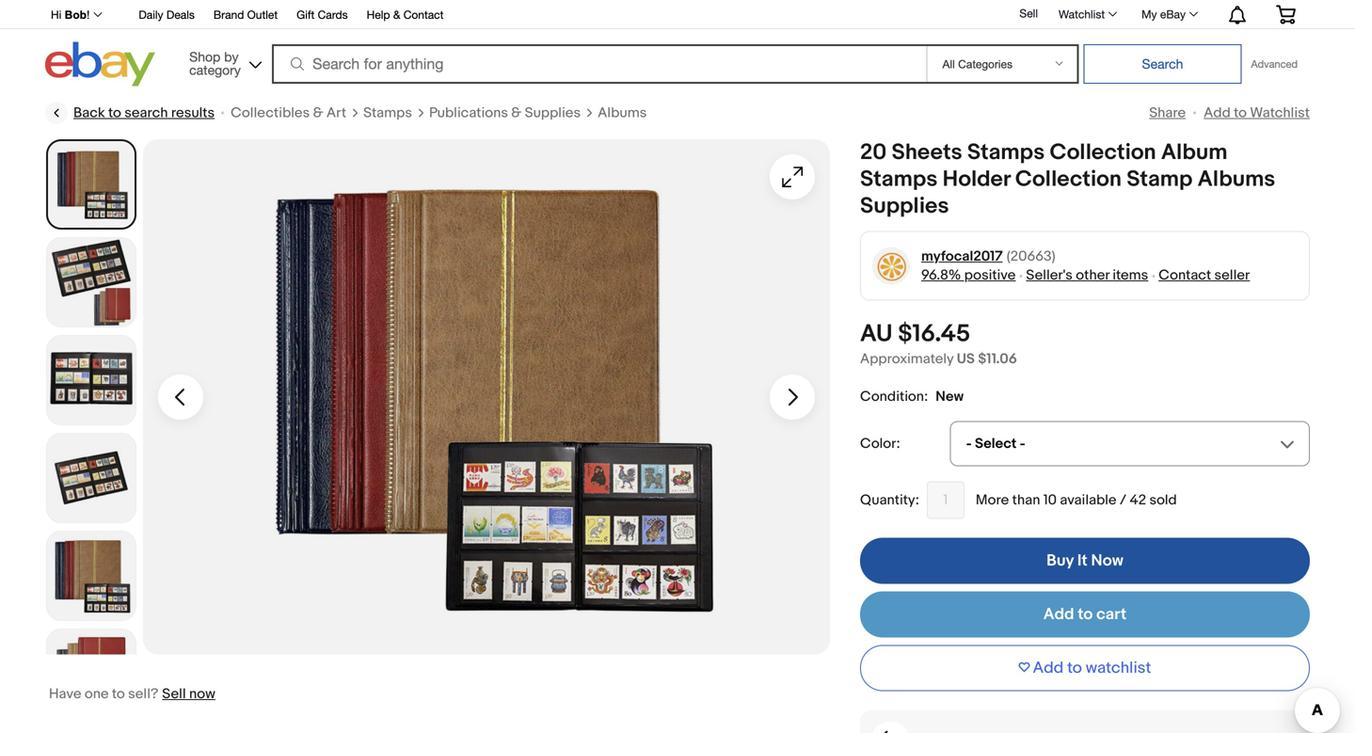 Task type: describe. For each thing, give the bounding box(es) containing it.
(20663)
[[1007, 248, 1055, 265]]

20 sheets stamps collection album stamps holder collection stamp albums supplies - picture 1 of 8 image
[[143, 139, 830, 654]]

au $16.45 approximately us $11.06
[[860, 319, 1017, 367]]

96.8% positive link
[[921, 267, 1016, 284]]

0 horizontal spatial albums
[[598, 104, 647, 121]]

au
[[860, 319, 893, 349]]

myfocal2017 (20663)
[[921, 248, 1055, 265]]

album
[[1161, 139, 1228, 166]]

add to watchlist button
[[860, 645, 1310, 691]]

now
[[1091, 551, 1123, 571]]

collectibles & art link
[[231, 104, 346, 122]]

help & contact
[[367, 8, 444, 21]]

more than 10 available / 42 sold
[[976, 492, 1177, 509]]

watchlist
[[1086, 658, 1151, 678]]

to for cart
[[1078, 605, 1093, 624]]

Search for anything text field
[[275, 46, 923, 82]]

color
[[860, 435, 896, 452]]

seller
[[1214, 267, 1250, 284]]

/
[[1120, 492, 1127, 509]]

sell?
[[128, 686, 158, 702]]

condition:
[[860, 388, 928, 405]]

brand outlet
[[214, 8, 278, 21]]

collection down share button
[[1050, 139, 1156, 166]]

myfocal2017
[[921, 248, 1003, 265]]

it
[[1077, 551, 1087, 571]]

add to cart
[[1043, 605, 1127, 624]]

help
[[367, 8, 390, 21]]

to for search
[[108, 104, 121, 121]]

!
[[87, 8, 90, 21]]

seller's
[[1026, 267, 1073, 284]]

add to watchlist link
[[1204, 104, 1310, 121]]

buy it now
[[1046, 551, 1123, 571]]

gift cards link
[[297, 5, 348, 26]]

1 horizontal spatial watchlist
[[1250, 104, 1310, 121]]

sold
[[1149, 492, 1177, 509]]

publications & supplies
[[429, 104, 581, 121]]

add for add to cart
[[1043, 605, 1074, 624]]

items
[[1113, 267, 1148, 284]]

20
[[860, 139, 887, 166]]

help & contact link
[[367, 5, 444, 26]]

new
[[936, 388, 964, 405]]

& for publications
[[511, 104, 522, 121]]

more
[[976, 492, 1009, 509]]

search
[[124, 104, 168, 121]]

to for watchlist
[[1234, 104, 1247, 121]]

contact seller
[[1159, 267, 1250, 284]]

one
[[85, 686, 109, 702]]

stamps link
[[363, 104, 412, 122]]

1 horizontal spatial stamps
[[860, 166, 938, 193]]

add for add to watchlist
[[1033, 658, 1064, 678]]

daily
[[139, 8, 163, 21]]

art
[[326, 104, 346, 121]]

10
[[1043, 492, 1057, 509]]

other
[[1076, 267, 1109, 284]]

gift
[[297, 8, 315, 21]]

daily deals
[[139, 8, 195, 21]]

quantity:
[[860, 492, 919, 509]]

publications & supplies link
[[429, 104, 581, 122]]

shop by category
[[189, 49, 241, 78]]

bob
[[65, 8, 87, 21]]

your shopping cart image
[[1275, 5, 1297, 24]]

my ebay
[[1142, 8, 1186, 21]]

with details__icon image
[[881, 731, 899, 733]]

$16.45
[[898, 319, 970, 349]]

myfocal2017 link
[[921, 247, 1003, 266]]

my ebay link
[[1131, 3, 1206, 25]]

picture 5 of 8 image
[[47, 532, 136, 620]]

approximately
[[860, 350, 954, 367]]

now
[[189, 686, 215, 702]]

advanced
[[1251, 58, 1298, 70]]

have
[[49, 686, 81, 702]]

account navigation
[[40, 0, 1310, 29]]

back
[[73, 104, 105, 121]]

to right one
[[112, 686, 125, 702]]

results
[[171, 104, 215, 121]]

96.8% positive
[[921, 267, 1016, 284]]

hi bob !
[[51, 8, 90, 21]]

share button
[[1149, 104, 1186, 121]]



Task type: vqa. For each thing, say whether or not it's contained in the screenshot.
the bottom Sell
yes



Task type: locate. For each thing, give the bounding box(es) containing it.
& inside publications & supplies link
[[511, 104, 522, 121]]

gift cards
[[297, 8, 348, 21]]

watchlist link
[[1048, 3, 1126, 25]]

Quantity: text field
[[927, 481, 964, 519]]

0 horizontal spatial watchlist
[[1059, 8, 1105, 21]]

than
[[1012, 492, 1040, 509]]

cards
[[318, 8, 348, 21]]

albums down search for anything text box
[[598, 104, 647, 121]]

to
[[108, 104, 121, 121], [1234, 104, 1247, 121], [1078, 605, 1093, 624], [1067, 658, 1082, 678], [112, 686, 125, 702]]

stamps left "holder"
[[860, 166, 938, 193]]

0 vertical spatial contact
[[403, 8, 444, 21]]

2 vertical spatial add
[[1033, 658, 1064, 678]]

2 horizontal spatial &
[[511, 104, 522, 121]]

myfocal2017 image
[[872, 247, 910, 285]]

shop by category banner
[[40, 0, 1310, 91]]

1 vertical spatial albums
[[1198, 166, 1275, 193]]

add
[[1204, 104, 1231, 121], [1043, 605, 1074, 624], [1033, 658, 1064, 678]]

1 vertical spatial sell
[[162, 686, 186, 702]]

0 horizontal spatial sell
[[162, 686, 186, 702]]

42
[[1130, 492, 1146, 509]]

None submit
[[1084, 44, 1242, 84]]

collection
[[1050, 139, 1156, 166], [1015, 166, 1122, 193]]

sell left 'now' at the left bottom of page
[[162, 686, 186, 702]]

1 horizontal spatial contact
[[1159, 267, 1211, 284]]

1 horizontal spatial sell
[[1019, 7, 1038, 20]]

0 horizontal spatial stamps
[[363, 104, 412, 121]]

0 horizontal spatial &
[[313, 104, 323, 121]]

1 horizontal spatial supplies
[[860, 193, 949, 220]]

$11.06
[[978, 350, 1017, 367]]

0 vertical spatial albums
[[598, 104, 647, 121]]

back to search results
[[73, 104, 215, 121]]

to left cart
[[1078, 605, 1093, 624]]

0 vertical spatial sell
[[1019, 7, 1038, 20]]

to down advanced link at the top
[[1234, 104, 1247, 121]]

category
[[189, 62, 241, 78]]

1 vertical spatial add
[[1043, 605, 1074, 624]]

& right help
[[393, 8, 400, 21]]

contact seller link
[[1159, 267, 1250, 284]]

to right back
[[108, 104, 121, 121]]

stamps right "art"
[[363, 104, 412, 121]]

to inside button
[[1067, 658, 1082, 678]]

& right publications
[[511, 104, 522, 121]]

collectibles
[[231, 104, 310, 121]]

add up album
[[1204, 104, 1231, 121]]

to left watchlist
[[1067, 658, 1082, 678]]

positive
[[964, 267, 1016, 284]]

albums down add to watchlist link on the right top
[[1198, 166, 1275, 193]]

supplies inside 20 sheets stamps collection album stamps holder collection stamp albums supplies
[[860, 193, 949, 220]]

condition: new
[[860, 388, 964, 405]]

albums
[[598, 104, 647, 121], [1198, 166, 1275, 193]]

& inside help & contact link
[[393, 8, 400, 21]]

picture 1 of 8 image
[[48, 141, 135, 228]]

sell inside account navigation
[[1019, 7, 1038, 20]]

& left "art"
[[313, 104, 323, 121]]

1 vertical spatial watchlist
[[1250, 104, 1310, 121]]

&
[[393, 8, 400, 21], [313, 104, 323, 121], [511, 104, 522, 121]]

watchlist right the sell link
[[1059, 8, 1105, 21]]

0 horizontal spatial supplies
[[525, 104, 581, 121]]

contact left seller
[[1159, 267, 1211, 284]]

to for watchlist
[[1067, 658, 1082, 678]]

sell left watchlist link
[[1019, 7, 1038, 20]]

buy
[[1046, 551, 1074, 571]]

advanced link
[[1242, 45, 1307, 83]]

collectibles & art
[[231, 104, 346, 121]]

albums link
[[598, 104, 647, 122]]

0 vertical spatial add
[[1204, 104, 1231, 121]]

sell
[[1019, 7, 1038, 20], [162, 686, 186, 702]]

ebay
[[1160, 8, 1186, 21]]

& for collectibles
[[313, 104, 323, 121]]

collection up (20663)
[[1015, 166, 1122, 193]]

stamps
[[363, 104, 412, 121], [967, 139, 1045, 166], [860, 166, 938, 193]]

& inside collectibles & art link
[[313, 104, 323, 121]]

add for add to watchlist
[[1204, 104, 1231, 121]]

sheets
[[892, 139, 962, 166]]

0 vertical spatial supplies
[[525, 104, 581, 121]]

sell link
[[1011, 7, 1046, 20]]

hi
[[51, 8, 61, 21]]

picture 2 of 8 image
[[47, 238, 136, 327]]

stamp
[[1127, 166, 1193, 193]]

back to search results link
[[45, 102, 215, 124]]

2 horizontal spatial stamps
[[967, 139, 1045, 166]]

share
[[1149, 104, 1186, 121]]

outlet
[[247, 8, 278, 21]]

picture 3 of 8 image
[[47, 336, 136, 424]]

daily deals link
[[139, 5, 195, 26]]

sell now link
[[162, 686, 215, 702]]

0 vertical spatial watchlist
[[1059, 8, 1105, 21]]

brand
[[214, 8, 244, 21]]

1 horizontal spatial albums
[[1198, 166, 1275, 193]]

supplies down search for anything text box
[[525, 104, 581, 121]]

watchlist inside account navigation
[[1059, 8, 1105, 21]]

add to watchlist
[[1033, 658, 1151, 678]]

20 sheets stamps collection album stamps holder collection stamp albums supplies
[[860, 139, 1275, 220]]

us
[[957, 350, 975, 367]]

add down add to cart
[[1033, 658, 1064, 678]]

buy it now link
[[860, 538, 1310, 584]]

96.8%
[[921, 267, 961, 284]]

stamps right sheets
[[967, 139, 1045, 166]]

picture 4 of 8 image
[[47, 434, 136, 522]]

contact
[[403, 8, 444, 21], [1159, 267, 1211, 284]]

watchlist
[[1059, 8, 1105, 21], [1250, 104, 1310, 121]]

shop
[[189, 49, 220, 64]]

add to cart link
[[860, 591, 1310, 638]]

& for help
[[393, 8, 400, 21]]

cart
[[1096, 605, 1127, 624]]

1 horizontal spatial &
[[393, 8, 400, 21]]

seller's other items link
[[1026, 267, 1148, 284]]

seller's other items
[[1026, 267, 1148, 284]]

have one to sell? sell now
[[49, 686, 215, 702]]

add to watchlist
[[1204, 104, 1310, 121]]

1 vertical spatial contact
[[1159, 267, 1211, 284]]

1 vertical spatial supplies
[[860, 193, 949, 220]]

holder
[[943, 166, 1010, 193]]

supplies
[[525, 104, 581, 121], [860, 193, 949, 220]]

my
[[1142, 8, 1157, 21]]

shop by category button
[[181, 42, 265, 82]]

contact right help
[[403, 8, 444, 21]]

0 horizontal spatial contact
[[403, 8, 444, 21]]

available
[[1060, 492, 1117, 509]]

publications
[[429, 104, 508, 121]]

contact inside help & contact link
[[403, 8, 444, 21]]

add left cart
[[1043, 605, 1074, 624]]

watchlist down advanced link at the top
[[1250, 104, 1310, 121]]

add inside button
[[1033, 658, 1064, 678]]

none submit inside the shop by category banner
[[1084, 44, 1242, 84]]

albums inside 20 sheets stamps collection album stamps holder collection stamp albums supplies
[[1198, 166, 1275, 193]]

supplies down sheets
[[860, 193, 949, 220]]

deals
[[166, 8, 195, 21]]

by
[[224, 49, 239, 64]]



